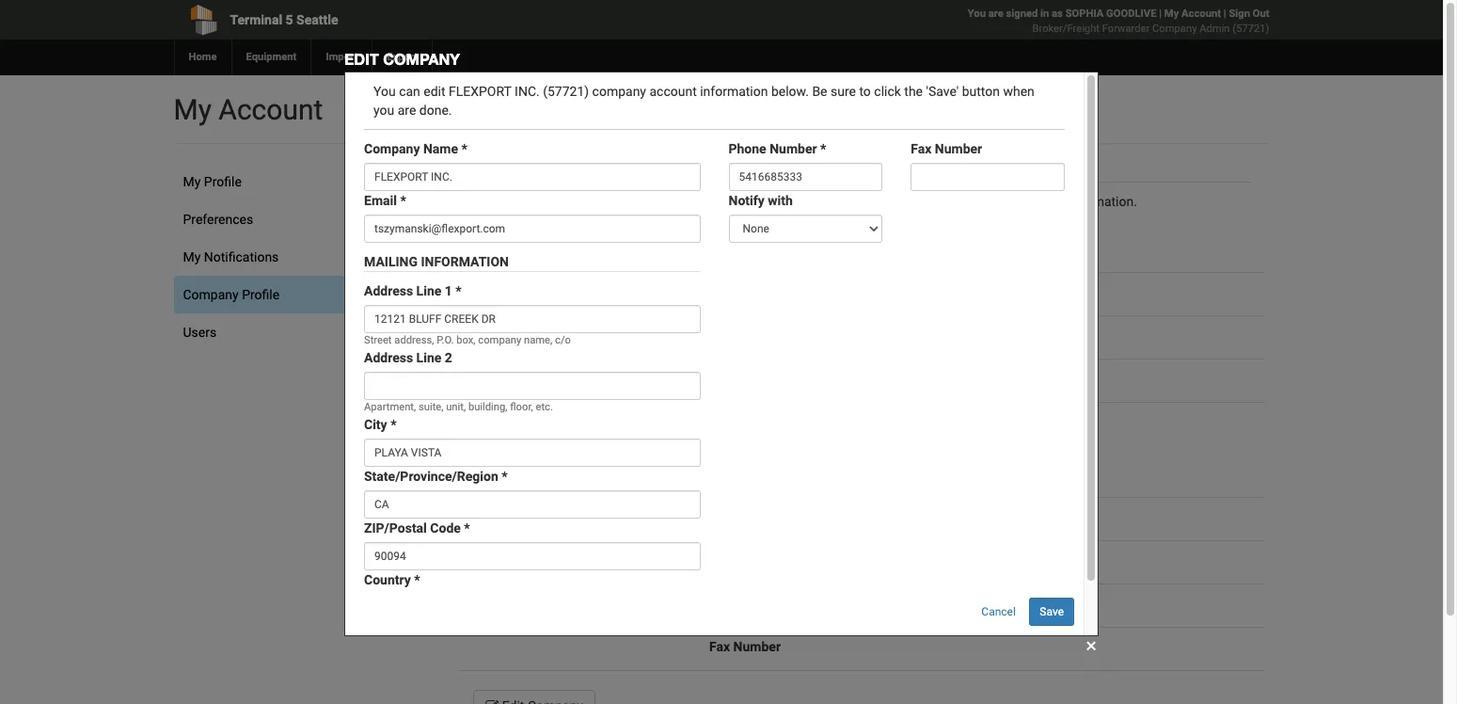 Task type: locate. For each thing, give the bounding box(es) containing it.
my
[[1165, 8, 1180, 20], [174, 93, 212, 126], [183, 174, 201, 189], [183, 249, 201, 264]]

number
[[734, 639, 781, 654]]

company right edit
[[1009, 194, 1063, 209]]

your
[[526, 194, 551, 209], [980, 194, 1006, 209]]

edit company
[[344, 50, 460, 68]]

| right goodlive
[[1160, 8, 1162, 20]]

|
[[1160, 8, 1162, 20], [1224, 8, 1227, 20]]

| left sign
[[1224, 8, 1227, 20]]

my for my profile
[[183, 174, 201, 189]]

your right edit
[[980, 194, 1006, 209]]

2 information. from the left
[[1066, 194, 1138, 209]]

company down terminal 5 seattle link
[[383, 50, 460, 68]]

1 horizontal spatial account
[[1182, 8, 1222, 20]]

you
[[968, 8, 986, 20], [727, 194, 749, 209]]

0 horizontal spatial company
[[555, 194, 609, 209]]

0 horizontal spatial profile
[[204, 174, 242, 189]]

1 horizontal spatial you
[[968, 8, 986, 20]]

2 horizontal spatial profile
[[540, 165, 591, 180]]

terminal 5 seattle
[[230, 12, 338, 27]]

0 horizontal spatial account
[[219, 93, 323, 126]]

my down home link
[[174, 93, 212, 126]]

notification type
[[680, 552, 781, 568]]

your right is
[[526, 194, 551, 209]]

0 vertical spatial you
[[968, 8, 986, 20]]

forwarder
[[1103, 23, 1150, 35]]

information.
[[652, 194, 723, 209], [1066, 194, 1138, 209]]

below is your company profile information. you can click on the company name to edit your company information.
[[474, 194, 1138, 209]]

fax
[[710, 639, 730, 654]]

terminal
[[230, 12, 282, 27]]

account down "equipment" link
[[219, 93, 323, 126]]

company up users
[[183, 287, 239, 302]]

signed
[[1007, 8, 1038, 20]]

you left can
[[727, 194, 749, 209]]

account
[[1182, 8, 1222, 20], [219, 93, 323, 126]]

1 horizontal spatial your
[[980, 194, 1006, 209]]

0 horizontal spatial information.
[[652, 194, 723, 209]]

1 vertical spatial company profile
[[183, 287, 280, 302]]

0 vertical spatial account
[[1182, 8, 1222, 20]]

0 horizontal spatial your
[[526, 194, 551, 209]]

you are signed in as sophia goodlive | my account | sign out broker/freight forwarder company admin (57721)
[[968, 8, 1270, 35]]

1 horizontal spatial information.
[[1066, 194, 1138, 209]]

click
[[777, 194, 804, 209]]

company up is
[[474, 165, 536, 180]]

company
[[1153, 23, 1198, 35], [383, 50, 460, 68], [474, 165, 536, 180], [183, 287, 239, 302], [689, 509, 745, 524]]

1 vertical spatial you
[[727, 194, 749, 209]]

inc.
[[875, 241, 900, 256]]

export
[[387, 51, 418, 63]]

are
[[989, 8, 1004, 20]]

2 horizontal spatial company
[[1009, 194, 1063, 209]]

profile
[[540, 165, 591, 180], [204, 174, 242, 189], [242, 287, 280, 302]]

company profile up is
[[474, 165, 591, 180]]

sign out link
[[1230, 8, 1270, 20]]

my down preferences
[[183, 249, 201, 264]]

company left profile
[[555, 194, 609, 209]]

0 horizontal spatial |
[[1160, 8, 1162, 20]]

1 horizontal spatial |
[[1224, 8, 1227, 20]]

1 company from the left
[[555, 194, 609, 209]]

5
[[286, 12, 293, 27]]

company right the
[[847, 194, 901, 209]]

profile for preferences
[[204, 174, 242, 189]]

you left are
[[968, 8, 986, 20]]

edit
[[344, 50, 379, 68]]

my right goodlive
[[1165, 8, 1180, 20]]

can
[[752, 194, 773, 209]]

company profile
[[474, 165, 591, 180], [183, 287, 280, 302]]

1 horizontal spatial company
[[847, 194, 901, 209]]

my up preferences
[[183, 174, 201, 189]]

company up notification
[[689, 509, 745, 524]]

to
[[940, 194, 952, 209]]

1 horizontal spatial company profile
[[474, 165, 591, 180]]

fax number
[[710, 639, 781, 654]]

company email
[[689, 509, 781, 524]]

name
[[746, 241, 781, 256]]

account up admin
[[1182, 8, 1222, 20]]

admin
[[1200, 23, 1231, 35]]

home link
[[174, 40, 231, 75]]

sign
[[1230, 8, 1251, 20]]

0 vertical spatial company profile
[[474, 165, 591, 180]]

sophia
[[1066, 8, 1104, 20]]

company
[[555, 194, 609, 209], [847, 194, 901, 209], [1009, 194, 1063, 209]]

company profile down my notifications
[[183, 287, 280, 302]]

company down my account link
[[1153, 23, 1198, 35]]

export link
[[372, 40, 432, 75]]



Task type: vqa. For each thing, say whether or not it's contained in the screenshot.
up
no



Task type: describe. For each thing, give the bounding box(es) containing it.
below
[[474, 194, 509, 209]]

0 horizontal spatial company profile
[[183, 287, 280, 302]]

in
[[1041, 8, 1050, 20]]

1 vertical spatial account
[[219, 93, 323, 126]]

2 | from the left
[[1224, 8, 1227, 20]]

out
[[1253, 8, 1270, 20]]

2 company from the left
[[847, 194, 901, 209]]

preferences
[[183, 212, 253, 227]]

2 your from the left
[[980, 194, 1006, 209]]

my account link
[[1165, 8, 1222, 20]]

my for my notifications
[[183, 249, 201, 264]]

flexport inc.
[[809, 241, 900, 256]]

is
[[513, 194, 523, 209]]

equipment link
[[231, 40, 311, 75]]

0 horizontal spatial you
[[727, 194, 749, 209]]

email
[[748, 509, 781, 524]]

1 information. from the left
[[652, 194, 723, 209]]

company inside you are signed in as sophia goodlive | my account | sign out broker/freight forwarder company admin (57721)
[[1153, 23, 1198, 35]]

my account
[[174, 93, 323, 126]]

goodlive
[[1107, 8, 1157, 20]]

equipment
[[246, 51, 297, 63]]

my inside you are signed in as sophia goodlive | my account | sign out broker/freight forwarder company admin (57721)
[[1165, 8, 1180, 20]]

notification
[[680, 552, 750, 568]]

(57721)
[[1233, 23, 1270, 35]]

flexport
[[809, 241, 872, 256]]

import link
[[311, 40, 372, 75]]

1 | from the left
[[1160, 8, 1162, 20]]

my notifications
[[183, 249, 279, 264]]

edit
[[955, 194, 977, 209]]

profile for below is your company profile information. you can click on the company name to edit your company information.
[[540, 165, 591, 180]]

users
[[183, 325, 217, 340]]

my profile
[[183, 174, 242, 189]]

account inside you are signed in as sophia goodlive | my account | sign out broker/freight forwarder company admin (57721)
[[1182, 8, 1222, 20]]

the
[[825, 194, 843, 209]]

profile
[[612, 194, 649, 209]]

as
[[1052, 8, 1063, 20]]

broker/freight
[[1033, 23, 1100, 35]]

type
[[752, 552, 781, 568]]

1 your from the left
[[526, 194, 551, 209]]

seattle
[[297, 12, 338, 27]]

1 horizontal spatial profile
[[242, 287, 280, 302]]

on
[[807, 194, 822, 209]]

pencil square o image
[[486, 699, 499, 704]]

import
[[326, 51, 358, 63]]

home
[[189, 51, 217, 63]]

notifications
[[204, 249, 279, 264]]

name
[[904, 194, 937, 209]]

terminal 5 seattle link
[[174, 0, 614, 40]]

you inside you are signed in as sophia goodlive | my account | sign out broker/freight forwarder company admin (57721)
[[968, 8, 986, 20]]

3 company from the left
[[1009, 194, 1063, 209]]

my for my account
[[174, 93, 212, 126]]



